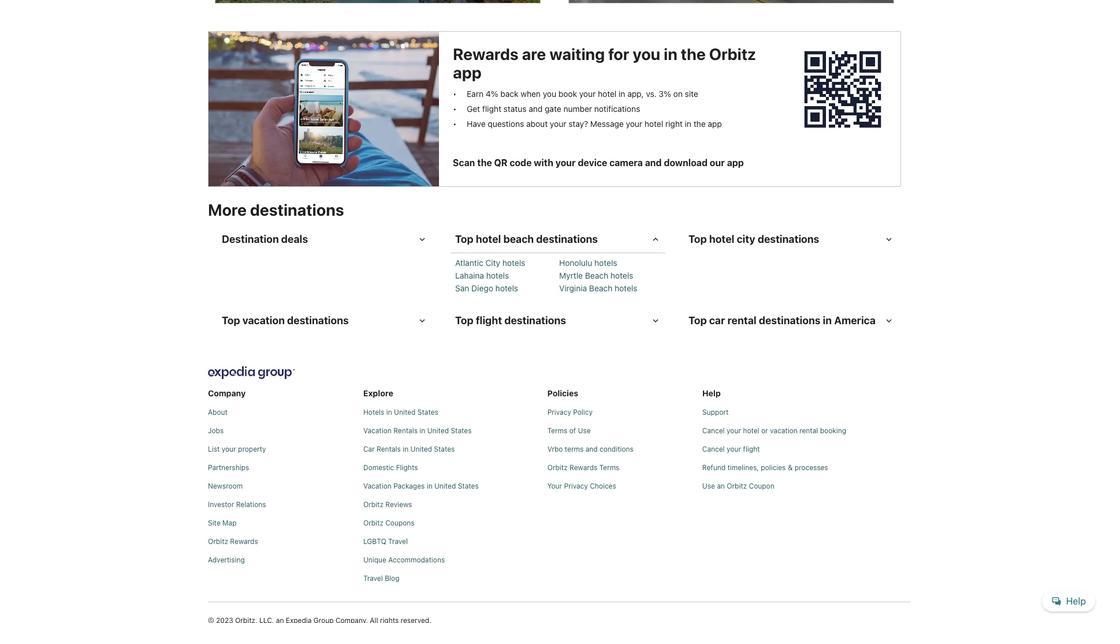 Task type: describe. For each thing, give the bounding box(es) containing it.
policy
[[573, 409, 593, 417]]

use inside the help list item
[[702, 483, 715, 491]]

united for car rentals in united states
[[410, 446, 432, 454]]

packages
[[393, 483, 425, 491]]

travel blog
[[363, 575, 399, 584]]

hotel inside 'list item'
[[598, 89, 617, 99]]

united for vacation rentals in united states
[[427, 427, 449, 436]]

coupon
[[749, 483, 774, 491]]

status
[[504, 104, 527, 114]]

on
[[673, 89, 683, 99]]

reviews
[[385, 501, 412, 510]]

your privacy choices
[[547, 483, 616, 491]]

policies
[[761, 464, 786, 473]]

orbitz reviews
[[363, 501, 412, 510]]

hotel inside dropdown button
[[709, 234, 734, 246]]

small image for top hotel city destinations
[[884, 235, 894, 245]]

with
[[534, 158, 553, 168]]

car rentals in united states link
[[363, 446, 543, 455]]

when
[[521, 89, 541, 99]]

destinations inside "dropdown button"
[[536, 234, 598, 246]]

hotels up myrtle beach hotels link
[[594, 258, 617, 268]]

america
[[834, 315, 876, 327]]

atlantic city hotels
[[455, 258, 525, 268]]

newsroom link
[[208, 483, 359, 492]]

your up timelines,
[[727, 446, 741, 454]]

right
[[665, 119, 683, 129]]

company
[[208, 389, 246, 399]]

top for top hotel beach destinations
[[455, 234, 473, 246]]

city
[[486, 258, 500, 268]]

domestic flights
[[363, 464, 418, 473]]

in inside 'list item'
[[619, 89, 625, 99]]

list for help
[[702, 404, 910, 492]]

virginia beach hotels link
[[559, 284, 661, 294]]

your down notifications
[[626, 119, 642, 129]]

4%
[[486, 89, 498, 99]]

orbitz rewards
[[208, 538, 258, 547]]

unique accommodations link
[[363, 557, 543, 566]]

hotel inside the help list item
[[743, 427, 759, 436]]

vrbo
[[547, 446, 563, 454]]

small image for top flight destinations
[[650, 316, 661, 327]]

in up car rentals in united states on the left of the page
[[420, 427, 425, 436]]

list for explore
[[363, 404, 543, 584]]

use an orbitz coupon
[[702, 483, 774, 491]]

rentals for vacation
[[393, 427, 418, 436]]

destination deals button
[[215, 227, 434, 253]]

virginia beach hotels
[[559, 284, 637, 294]]

vacation for vacation rentals in united states
[[363, 427, 392, 436]]

terms of use link
[[547, 427, 698, 436]]

destinations inside dropdown button
[[504, 315, 566, 327]]

deals
[[281, 234, 308, 246]]

app for scan the qr code with your device camera and download our app
[[727, 158, 744, 168]]

vrbo terms and conditions link
[[547, 446, 698, 455]]

destinations inside dropdown button
[[759, 315, 821, 327]]

top hotel beach destinations button
[[448, 227, 668, 253]]

hotels in united states link
[[363, 409, 543, 418]]

list
[[208, 446, 220, 454]]

orbitz reviews link
[[363, 501, 543, 510]]

jobs link
[[208, 427, 359, 436]]

of
[[569, 427, 576, 436]]

and inside policies list item
[[586, 446, 598, 454]]

hotels
[[363, 409, 384, 417]]

list your property link
[[208, 446, 359, 455]]

vrbo terms and conditions
[[547, 446, 634, 454]]

beach for virginia
[[589, 284, 612, 294]]

device
[[578, 158, 607, 168]]

your down get flight status and gate number notifications
[[550, 119, 566, 129]]

hotels in united states
[[363, 409, 438, 417]]

orbitz rewards link
[[208, 538, 359, 547]]

top vacation destinations
[[222, 315, 349, 327]]

newsroom
[[208, 483, 243, 491]]

small image for destination deals
[[417, 235, 427, 245]]

get flight status and gate number notifications list item
[[453, 104, 766, 115]]

car
[[709, 315, 725, 327]]

rewards are waiting for you in the orbitz app region
[[453, 45, 775, 174]]

app for have questions about your stay? message your hotel right in the app
[[708, 119, 722, 129]]

an
[[717, 483, 725, 491]]

relations
[[236, 501, 266, 510]]

states for vacation rentals in united states
[[451, 427, 472, 436]]

domestic
[[363, 464, 394, 473]]

unique accommodations
[[363, 557, 445, 565]]

unique
[[363, 557, 386, 565]]

use inside "link"
[[578, 427, 591, 436]]

earn 4% back when you book your hotel in app, vs. 3% on site list item
[[453, 89, 766, 100]]

atlantic city hotels link
[[455, 258, 557, 269]]

and inside list item
[[529, 104, 543, 114]]

orbitz for orbitz coupons
[[363, 520, 384, 528]]

your up the cancel your flight
[[727, 427, 741, 436]]

blog
[[385, 575, 399, 584]]

refund timelines, policies & processes link
[[702, 464, 910, 473]]

cancel for cancel your hotel or vacation rental booking
[[702, 427, 725, 436]]

flight inside cancel your flight link
[[743, 446, 760, 454]]

hotels down myrtle beach hotels link
[[615, 284, 637, 294]]

states for car rentals in united states
[[434, 446, 455, 454]]

rewards are waiting for you in the orbitz app
[[453, 45, 756, 82]]

atlantic
[[455, 258, 483, 268]]

privacy policy
[[547, 409, 593, 417]]

hotel inside list item
[[645, 119, 663, 129]]

expedia group logo image
[[208, 367, 295, 380]]

orbitz inside the help list item
[[727, 483, 747, 491]]

states for vacation packages in united states
[[458, 483, 479, 491]]

app inside the rewards are waiting for you in the orbitz app
[[453, 63, 482, 82]]

your
[[547, 483, 562, 491]]

orbitz coupons
[[363, 520, 415, 528]]

honolulu
[[559, 258, 592, 268]]

united up vacation rentals in united states on the left of the page
[[394, 409, 416, 417]]

have questions about your stay? message your hotel right in the app list item
[[453, 119, 766, 130]]

list for company
[[208, 404, 359, 566]]

0 vertical spatial travel
[[388, 538, 408, 547]]

your right "with"
[[556, 158, 576, 168]]

investor
[[208, 501, 234, 510]]

partnerships
[[208, 464, 249, 473]]

terms inside "link"
[[547, 427, 567, 436]]

hotels down lahaina hotels 'link' on the top of page
[[495, 284, 518, 294]]

top for top vacation destinations
[[222, 315, 240, 327]]

orbitz for orbitz rewards
[[208, 538, 228, 547]]

for
[[608, 45, 629, 64]]

scan
[[453, 158, 475, 168]]

orbitz for orbitz rewards terms
[[547, 464, 568, 473]]

destination
[[222, 234, 279, 246]]

refund
[[702, 464, 726, 473]]



Task type: locate. For each thing, give the bounding box(es) containing it.
list containing privacy policy
[[547, 404, 698, 492]]

privacy down orbitz rewards terms
[[564, 483, 588, 491]]

0 vertical spatial cancel
[[702, 427, 725, 436]]

you up gate
[[543, 89, 556, 99]]

top for top hotel city destinations
[[689, 234, 707, 246]]

0 vertical spatial vacation
[[363, 427, 392, 436]]

united for vacation packages in united states
[[434, 483, 456, 491]]

property
[[238, 446, 266, 454]]

1 horizontal spatial small image
[[884, 316, 894, 327]]

top left 'city'
[[689, 234, 707, 246]]

1 vertical spatial and
[[645, 158, 662, 168]]

rentals for car
[[377, 446, 401, 454]]

your inside 'list item'
[[579, 89, 596, 99]]

car rentals in united states
[[363, 446, 455, 454]]

0 vertical spatial you
[[633, 45, 660, 64]]

rentals up car rentals in united states on the left of the page
[[393, 427, 418, 436]]

top up atlantic
[[455, 234, 473, 246]]

top
[[455, 234, 473, 246], [689, 234, 707, 246], [222, 315, 240, 327], [455, 315, 473, 327], [689, 315, 707, 327]]

list containing about
[[208, 404, 359, 566]]

number
[[563, 104, 592, 114]]

rewards
[[453, 45, 519, 64], [570, 464, 597, 473], [230, 538, 258, 547]]

1 vertical spatial small image
[[884, 316, 894, 327]]

flight for get
[[482, 104, 501, 114]]

cancel up refund
[[702, 446, 725, 454]]

you for when
[[543, 89, 556, 99]]

list for policies
[[547, 404, 698, 492]]

flight up timelines,
[[743, 446, 760, 454]]

more destinations region
[[201, 194, 908, 342]]

1 horizontal spatial vacation
[[770, 427, 798, 436]]

1 vertical spatial use
[[702, 483, 715, 491]]

top up the expedia group logo
[[222, 315, 240, 327]]

list for rewards are waiting for you in the orbitz app
[[453, 82, 775, 130]]

rental down the support 'link'
[[800, 427, 818, 436]]

app,
[[627, 89, 644, 99]]

the up the site
[[681, 45, 706, 64]]

vacation for vacation packages in united states
[[363, 483, 392, 491]]

0 horizontal spatial and
[[529, 104, 543, 114]]

explore
[[363, 389, 393, 399]]

cancel your hotel or vacation rental booking link
[[702, 427, 910, 436]]

lahaina hotels link
[[455, 271, 557, 282]]

1 vertical spatial vacation
[[363, 483, 392, 491]]

the
[[681, 45, 706, 64], [694, 119, 706, 129], [477, 158, 492, 168]]

download
[[664, 158, 708, 168]]

you right for
[[633, 45, 660, 64]]

1 horizontal spatial travel
[[388, 538, 408, 547]]

terms of use
[[547, 427, 591, 436]]

company list item
[[208, 384, 359, 566]]

0 vertical spatial beach
[[585, 271, 608, 281]]

help list item
[[702, 384, 910, 492]]

travel blog link
[[363, 575, 543, 584]]

the inside have questions about your stay? message your hotel right in the app list item
[[694, 119, 706, 129]]

qr code image
[[798, 45, 887, 134]]

our
[[710, 158, 725, 168]]

small image inside "top hotel beach destinations" "dropdown button"
[[650, 235, 661, 245]]

0 vertical spatial rewards
[[453, 45, 519, 64]]

1 vertical spatial cancel
[[702, 446, 725, 454]]

myrtle beach hotels san diego hotels
[[455, 271, 633, 294]]

states up vacation rentals in united states on the left of the page
[[418, 409, 438, 417]]

orbitz inside company list item
[[208, 538, 228, 547]]

1 horizontal spatial use
[[702, 483, 715, 491]]

1 vertical spatial you
[[543, 89, 556, 99]]

1 vertical spatial terms
[[599, 464, 619, 473]]

destination deals
[[222, 234, 308, 246]]

flight down diego
[[476, 315, 502, 327]]

domestic flights link
[[363, 464, 543, 473]]

list containing support
[[702, 404, 910, 492]]

hotel up atlantic city hotels at the left top of page
[[476, 234, 501, 246]]

list containing earn 4% back when you book your hotel in app, vs. 3% on site
[[453, 82, 775, 130]]

accommodations
[[388, 557, 445, 565]]

rewards for orbitz rewards terms
[[570, 464, 597, 473]]

0 vertical spatial vacation
[[242, 315, 285, 327]]

hotels up lahaina hotels 'link' on the top of page
[[502, 258, 525, 268]]

app inside list item
[[708, 119, 722, 129]]

orbitz for orbitz reviews
[[363, 501, 384, 510]]

united down domestic flights link
[[434, 483, 456, 491]]

privacy policy link
[[547, 409, 698, 418]]

vacation
[[242, 315, 285, 327], [770, 427, 798, 436]]

map
[[222, 520, 237, 528]]

or
[[761, 427, 768, 436]]

0 horizontal spatial small image
[[417, 235, 427, 245]]

list containing hotels in united states
[[363, 404, 543, 584]]

explore list item
[[363, 384, 543, 584]]

1 vertical spatial app
[[708, 119, 722, 129]]

your inside company list item
[[222, 446, 236, 454]]

vacation packages in united states link
[[363, 483, 543, 492]]

top car rental destinations in america
[[689, 315, 876, 327]]

message
[[590, 119, 624, 129]]

2 vacation from the top
[[363, 483, 392, 491]]

list your property
[[208, 446, 266, 454]]

jobs
[[208, 427, 224, 436]]

rewards down map
[[230, 538, 258, 547]]

orbitz rewards terms link
[[547, 464, 698, 473]]

1 vertical spatial the
[[694, 119, 706, 129]]

hotels down the honolulu hotels link
[[610, 271, 633, 281]]

travel down coupons at left
[[388, 538, 408, 547]]

your privacy choices link
[[547, 483, 698, 492]]

rewards for orbitz rewards
[[230, 538, 258, 547]]

you
[[633, 45, 660, 64], [543, 89, 556, 99]]

about
[[526, 119, 548, 129]]

small image
[[417, 235, 427, 245], [884, 316, 894, 327]]

vacation inside dropdown button
[[242, 315, 285, 327]]

and right terms
[[586, 446, 598, 454]]

camera
[[609, 158, 643, 168]]

vacation inside list
[[770, 427, 798, 436]]

cancel your flight
[[702, 446, 760, 454]]

beach for myrtle
[[585, 271, 608, 281]]

vacation down the domestic
[[363, 483, 392, 491]]

use
[[578, 427, 591, 436], [702, 483, 715, 491]]

terms
[[565, 446, 584, 454]]

hotel left 'city'
[[709, 234, 734, 246]]

flight for top
[[476, 315, 502, 327]]

use right of at the bottom right
[[578, 427, 591, 436]]

travel down 'unique'
[[363, 575, 383, 584]]

2 vertical spatial and
[[586, 446, 598, 454]]

the right right
[[694, 119, 706, 129]]

myrtle
[[559, 271, 583, 281]]

2 vertical spatial flight
[[743, 446, 760, 454]]

2 horizontal spatial app
[[727, 158, 744, 168]]

rewards inside the rewards are waiting for you in the orbitz app
[[453, 45, 519, 64]]

the left qr
[[477, 158, 492, 168]]

hotel up get flight status and gate number notifications list item
[[598, 89, 617, 99]]

san diego hotels link
[[455, 284, 557, 294]]

vacation down hotels
[[363, 427, 392, 436]]

1 vertical spatial vacation
[[770, 427, 798, 436]]

beach inside myrtle beach hotels san diego hotels
[[585, 271, 608, 281]]

3%
[[659, 89, 671, 99]]

1 cancel from the top
[[702, 427, 725, 436]]

gate
[[545, 104, 561, 114]]

2 cancel from the top
[[702, 446, 725, 454]]

you inside 'list item'
[[543, 89, 556, 99]]

orbitz coupons link
[[363, 520, 543, 529]]

rental inside dropdown button
[[728, 315, 756, 327]]

0 vertical spatial privacy
[[547, 409, 571, 417]]

are
[[522, 45, 546, 64]]

vs.
[[646, 89, 657, 99]]

rentals up domestic flights
[[377, 446, 401, 454]]

privacy down policies
[[547, 409, 571, 417]]

your
[[579, 89, 596, 99], [550, 119, 566, 129], [626, 119, 642, 129], [556, 158, 576, 168], [727, 427, 741, 436], [222, 446, 236, 454], [727, 446, 741, 454]]

terms left of at the bottom right
[[547, 427, 567, 436]]

small image for top car rental destinations in america
[[884, 316, 894, 327]]

travel
[[388, 538, 408, 547], [363, 575, 383, 584]]

1 vertical spatial travel
[[363, 575, 383, 584]]

hotel inside "dropdown button"
[[476, 234, 501, 246]]

top for top car rental destinations in america
[[689, 315, 707, 327]]

rental inside list
[[800, 427, 818, 436]]

states down domestic flights link
[[458, 483, 479, 491]]

0 vertical spatial use
[[578, 427, 591, 436]]

beach up virginia beach hotels
[[585, 271, 608, 281]]

rental right car
[[728, 315, 756, 327]]

top inside dropdown button
[[689, 315, 707, 327]]

beach down myrtle beach hotels link
[[589, 284, 612, 294]]

0 vertical spatial rentals
[[393, 427, 418, 436]]

orbitz rewards terms
[[547, 464, 619, 473]]

partnerships link
[[208, 464, 359, 473]]

hotel left or
[[743, 427, 759, 436]]

0 horizontal spatial app
[[453, 63, 482, 82]]

0 vertical spatial and
[[529, 104, 543, 114]]

in right packages
[[427, 483, 432, 491]]

0 horizontal spatial you
[[543, 89, 556, 99]]

get
[[467, 104, 480, 114]]

in up flights on the bottom left of the page
[[403, 446, 409, 454]]

small image
[[650, 235, 661, 245], [884, 235, 894, 245], [417, 316, 427, 327], [650, 316, 661, 327]]

top inside dropdown button
[[455, 315, 473, 327]]

0 horizontal spatial terms
[[547, 427, 567, 436]]

states down hotels in united states link
[[451, 427, 472, 436]]

vacation right or
[[770, 427, 798, 436]]

2 vertical spatial the
[[477, 158, 492, 168]]

hotel left right
[[645, 119, 663, 129]]

have
[[467, 119, 486, 129]]

your up number
[[579, 89, 596, 99]]

lahaina
[[455, 271, 484, 281]]

list
[[453, 82, 775, 130], [208, 362, 910, 589], [208, 404, 359, 566], [363, 404, 543, 584], [547, 404, 698, 492], [702, 404, 910, 492]]

cancel down support
[[702, 427, 725, 436]]

top inside "dropdown button"
[[455, 234, 473, 246]]

in inside list item
[[685, 119, 691, 129]]

0 horizontal spatial rental
[[728, 315, 756, 327]]

top flight destinations button
[[448, 308, 668, 335]]

orbitz inside "link"
[[363, 520, 384, 528]]

rewards up 4%
[[453, 45, 519, 64]]

&
[[788, 464, 793, 473]]

small image inside the 'destination deals' dropdown button
[[417, 235, 427, 245]]

small image inside top hotel city destinations dropdown button
[[884, 235, 894, 245]]

and
[[529, 104, 543, 114], [645, 158, 662, 168], [586, 446, 598, 454]]

flights
[[396, 464, 418, 473]]

diego
[[471, 284, 493, 294]]

vacation up the expedia group logo
[[242, 315, 285, 327]]

top hotel beach destinations
[[455, 234, 598, 246]]

1 horizontal spatial and
[[586, 446, 598, 454]]

in left app,
[[619, 89, 625, 99]]

vacation
[[363, 427, 392, 436], [363, 483, 392, 491]]

2 horizontal spatial and
[[645, 158, 662, 168]]

small image for top hotel beach destinations
[[650, 235, 661, 245]]

1 vertical spatial privacy
[[564, 483, 588, 491]]

0 vertical spatial rental
[[728, 315, 756, 327]]

terms up choices
[[599, 464, 619, 473]]

the inside the rewards are waiting for you in the orbitz app
[[681, 45, 706, 64]]

0 horizontal spatial use
[[578, 427, 591, 436]]

small image inside top flight destinations dropdown button
[[650, 316, 661, 327]]

flight
[[482, 104, 501, 114], [476, 315, 502, 327], [743, 446, 760, 454]]

beach inside virginia beach hotels link
[[589, 284, 612, 294]]

site
[[208, 520, 221, 528]]

in up the 3%
[[664, 45, 677, 64]]

beach
[[503, 234, 534, 246]]

conditions
[[600, 446, 634, 454]]

your right list
[[222, 446, 236, 454]]

0 vertical spatial flight
[[482, 104, 501, 114]]

choices
[[590, 483, 616, 491]]

in right right
[[685, 119, 691, 129]]

0 horizontal spatial vacation
[[242, 315, 285, 327]]

top down san
[[455, 315, 473, 327]]

top hotel city destinations button
[[682, 227, 901, 253]]

states down "vacation rentals in united states" link
[[434, 446, 455, 454]]

stay?
[[569, 119, 588, 129]]

flight down 4%
[[482, 104, 501, 114]]

list containing company
[[208, 362, 910, 589]]

back
[[500, 89, 518, 99]]

honolulu hotels link
[[559, 258, 661, 269]]

1 vertical spatial beach
[[589, 284, 612, 294]]

1 horizontal spatial you
[[633, 45, 660, 64]]

in right hotels
[[386, 409, 392, 417]]

san
[[455, 284, 469, 294]]

1 horizontal spatial app
[[708, 119, 722, 129]]

site
[[685, 89, 698, 99]]

orbitz inside policies list item
[[547, 464, 568, 473]]

0 vertical spatial app
[[453, 63, 482, 82]]

rewards inside orbitz rewards link
[[230, 538, 258, 547]]

refund timelines, policies & processes
[[702, 464, 828, 473]]

flight inside top flight destinations dropdown button
[[476, 315, 502, 327]]

united down vacation rentals in united states on the left of the page
[[410, 446, 432, 454]]

you for for
[[633, 45, 660, 64]]

in inside dropdown button
[[823, 315, 832, 327]]

1 vertical spatial flight
[[476, 315, 502, 327]]

2 vertical spatial rewards
[[230, 538, 258, 547]]

top vacation destinations button
[[215, 308, 434, 335]]

site map link
[[208, 520, 359, 529]]

0 vertical spatial small image
[[417, 235, 427, 245]]

app right our at the top of the page
[[727, 158, 744, 168]]

app up our at the top of the page
[[708, 119, 722, 129]]

small image for top vacation destinations
[[417, 316, 427, 327]]

1 horizontal spatial rewards
[[453, 45, 519, 64]]

app up earn
[[453, 63, 482, 82]]

rewards up your privacy choices
[[570, 464, 597, 473]]

you inside the rewards are waiting for you in the orbitz app
[[633, 45, 660, 64]]

0 vertical spatial terms
[[547, 427, 567, 436]]

hotels down city
[[486, 271, 509, 281]]

get flight status and gate number notifications
[[467, 104, 640, 114]]

0 horizontal spatial travel
[[363, 575, 383, 584]]

in left america
[[823, 315, 832, 327]]

united down hotels in united states link
[[427, 427, 449, 436]]

2 horizontal spatial rewards
[[570, 464, 597, 473]]

use left an
[[702, 483, 715, 491]]

and right camera
[[645, 158, 662, 168]]

top car rental destinations in america button
[[682, 308, 901, 335]]

1 vertical spatial rewards
[[570, 464, 597, 473]]

0 vertical spatial the
[[681, 45, 706, 64]]

policies list item
[[547, 384, 698, 492]]

waiting
[[550, 45, 605, 64]]

and up "about"
[[529, 104, 543, 114]]

rewards inside orbitz rewards terms link
[[570, 464, 597, 473]]

cancel for cancel your flight
[[702, 446, 725, 454]]

honolulu hotels lahaina hotels
[[455, 258, 617, 281]]

1 vertical spatial rentals
[[377, 446, 401, 454]]

earn
[[467, 89, 484, 99]]

lgbtq
[[363, 538, 386, 547]]

small image inside top car rental destinations in america dropdown button
[[884, 316, 894, 327]]

1 horizontal spatial terms
[[599, 464, 619, 473]]

book
[[558, 89, 577, 99]]

2 vertical spatial app
[[727, 158, 744, 168]]

1 horizontal spatial rental
[[800, 427, 818, 436]]

1 vacation from the top
[[363, 427, 392, 436]]

1 vertical spatial rental
[[800, 427, 818, 436]]

hotel
[[598, 89, 617, 99], [645, 119, 663, 129], [476, 234, 501, 246], [709, 234, 734, 246], [743, 427, 759, 436]]

processes
[[795, 464, 828, 473]]

orbitz inside the rewards are waiting for you in the orbitz app
[[709, 45, 756, 64]]

small image inside top vacation destinations dropdown button
[[417, 316, 427, 327]]

myrtle beach hotels link
[[559, 271, 661, 282]]

0 horizontal spatial rewards
[[230, 538, 258, 547]]

policies
[[547, 389, 578, 399]]

virginia
[[559, 284, 587, 294]]

top for top flight destinations
[[455, 315, 473, 327]]

top left car
[[689, 315, 707, 327]]

hotels inside "link"
[[502, 258, 525, 268]]

car
[[363, 446, 375, 454]]

site map
[[208, 520, 237, 528]]

in inside the rewards are waiting for you in the orbitz app
[[664, 45, 677, 64]]

flight inside get flight status and gate number notifications list item
[[482, 104, 501, 114]]



Task type: vqa. For each thing, say whether or not it's contained in the screenshot.
Car Rentals in United States States
yes



